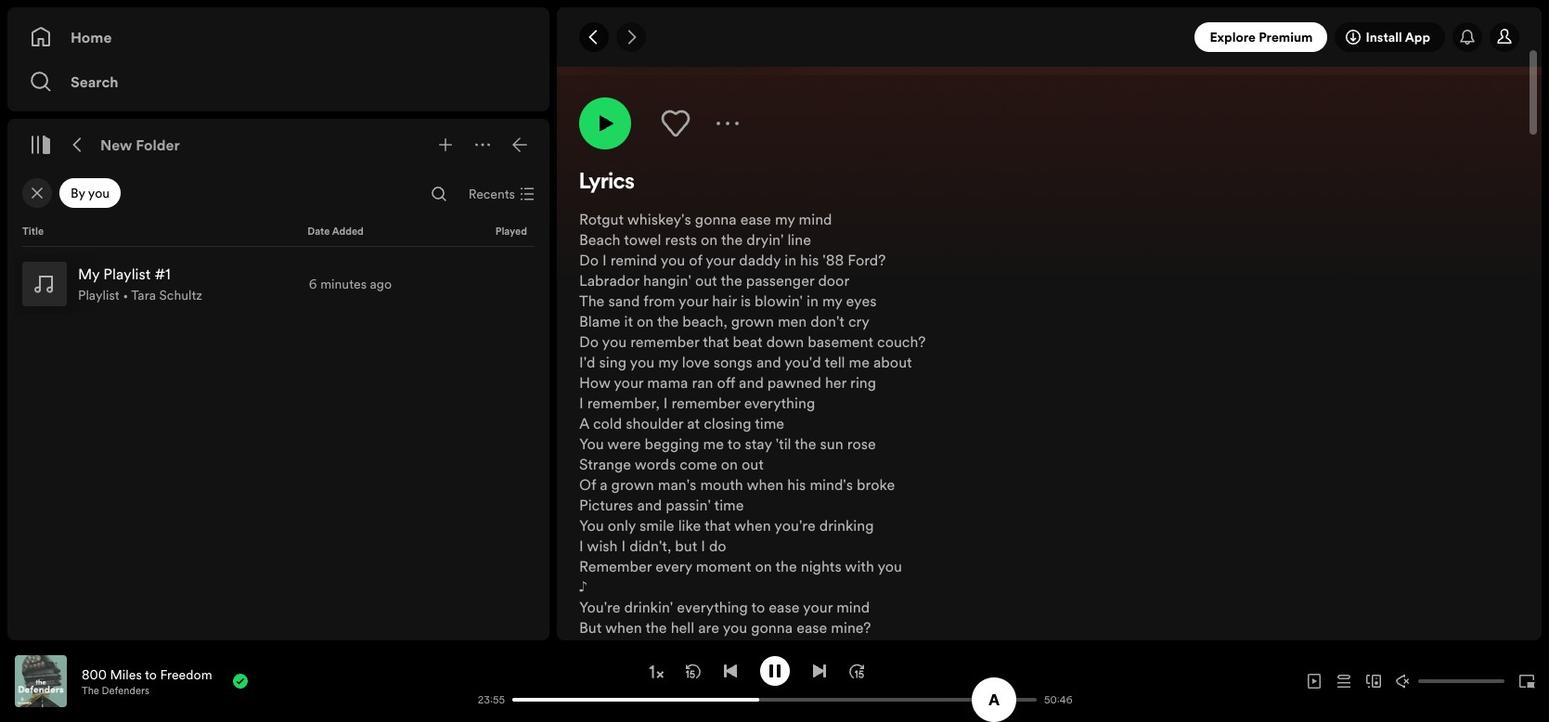 Task type: describe. For each thing, give the bounding box(es) containing it.
By you checkbox
[[59, 178, 121, 208]]

folder
[[136, 135, 180, 155]]

0 vertical spatial remember
[[931, 32, 995, 51]]

1 horizontal spatial like
[[678, 515, 701, 536]]

install app
[[1366, 28, 1431, 46]]

1 horizontal spatial my
[[775, 209, 795, 229]]

•
[[123, 286, 128, 305]]

you inside checkbox
[[88, 184, 110, 202]]

kacey
[[1097, 32, 1133, 51]]

a
[[600, 474, 608, 495]]

songs
[[714, 352, 753, 372]]

1 vertical spatial that
[[705, 515, 731, 536]]

basement
[[808, 331, 874, 352]]

on right come
[[721, 454, 738, 474]]

didn't,
[[630, 536, 671, 556]]

now playing view image
[[44, 664, 58, 679]]

i remember everything (feat. kacey musgraves) link
[[924, 32, 1204, 51]]

0 vertical spatial when
[[747, 474, 784, 495]]

playlist • tara schultz
[[78, 286, 202, 305]]

you right are
[[723, 617, 748, 638]]

daddy
[[739, 250, 781, 270]]

cold
[[593, 413, 622, 434]]

pictures
[[579, 495, 634, 515]]

and right off
[[739, 372, 764, 393]]

passin'
[[666, 495, 711, 515]]

1 do from the top
[[579, 250, 599, 270]]

sing
[[599, 352, 627, 372]]

2 horizontal spatial my
[[823, 291, 843, 311]]

1 you're from the top
[[579, 597, 621, 617]]

the right of
[[721, 270, 742, 291]]

down
[[767, 331, 804, 352]]

explore premium button
[[1195, 22, 1328, 52]]

search in your library image
[[431, 187, 446, 201]]

added
[[332, 225, 364, 239]]

only
[[608, 515, 636, 536]]

to inside 800 miles to freedom the defenders
[[145, 665, 157, 684]]

your right of
[[706, 250, 736, 270]]

0 vertical spatial everything
[[744, 393, 815, 413]]

connect to a device image
[[1367, 674, 1382, 689]]

man's
[[658, 474, 697, 495]]

stay
[[745, 434, 772, 454]]

the left dryin' on the top of the page
[[721, 229, 743, 250]]

1 vertical spatial his
[[788, 474, 806, 495]]

clear filters image
[[30, 186, 45, 201]]

0 vertical spatial me
[[849, 352, 870, 372]]

do
[[709, 536, 727, 556]]

come
[[680, 454, 717, 474]]

smile
[[640, 515, 675, 536]]

is
[[741, 291, 751, 311]]

you left of
[[661, 250, 685, 270]]

home link
[[30, 19, 527, 56]]

ford?
[[848, 250, 886, 270]]

her
[[825, 372, 847, 393]]

played
[[496, 225, 527, 239]]

your right how
[[614, 372, 644, 393]]

50:46
[[1045, 693, 1073, 707]]

title
[[22, 225, 44, 239]]

search
[[71, 71, 119, 92]]

nights
[[801, 556, 842, 577]]

remind
[[611, 250, 657, 270]]

beat
[[733, 331, 763, 352]]

hell
[[671, 617, 695, 638]]

'til
[[776, 434, 792, 454]]

volume off image
[[1396, 674, 1411, 689]]

broke
[[857, 474, 895, 495]]

everything
[[998, 32, 1060, 51]]

summer
[[785, 638, 839, 658]]

skip forward 15 seconds image
[[849, 663, 864, 678]]

from
[[644, 291, 675, 311]]

musgraves)
[[1136, 32, 1204, 51]]

sand
[[609, 291, 640, 311]]

player controls element
[[235, 656, 1082, 707]]

1 vertical spatial in
[[807, 291, 819, 311]]

don't
[[811, 311, 845, 331]]

eyes
[[846, 291, 877, 311]]

drinkin'
[[624, 597, 673, 617]]

words
[[635, 454, 676, 474]]

ring
[[851, 372, 877, 393]]

the left the hell
[[646, 617, 667, 638]]

whiskey's
[[627, 209, 692, 229]]

1 you from the top
[[579, 434, 604, 454]]

door
[[818, 270, 850, 291]]

i remember everything (feat. kacey musgraves)
[[924, 32, 1204, 51]]

0 horizontal spatial gonna
[[695, 209, 737, 229]]

defenders
[[102, 684, 149, 698]]

recents
[[469, 185, 515, 203]]

what's new image
[[1461, 30, 1475, 45]]

0 vertical spatial remember
[[631, 331, 700, 352]]

new folder button
[[97, 130, 184, 160]]

23:55
[[478, 693, 505, 707]]

mama
[[647, 372, 688, 393]]

begging
[[645, 434, 700, 454]]

tara
[[131, 286, 156, 305]]

0 vertical spatial that
[[703, 331, 729, 352]]

1 vertical spatial when
[[734, 515, 771, 536]]

off
[[717, 372, 735, 393]]

the right 'til
[[795, 434, 817, 454]]

pause image
[[767, 663, 782, 678]]

1 vertical spatial out
[[742, 454, 764, 474]]

strange
[[579, 454, 631, 474]]

were
[[608, 434, 641, 454]]

0 horizontal spatial me
[[703, 434, 724, 454]]

playlist
[[78, 286, 119, 305]]

explore premium
[[1210, 28, 1313, 46]]

you right with
[[878, 556, 903, 577]]

0 vertical spatial to
[[728, 434, 741, 454]]

♪
[[579, 577, 587, 597]]

'88
[[823, 250, 844, 270]]

dryin'
[[747, 229, 784, 250]]

0 vertical spatial his
[[800, 250, 819, 270]]

install app link
[[1336, 22, 1446, 52]]

app
[[1405, 28, 1431, 46]]

with
[[845, 556, 874, 577]]

hair
[[712, 291, 737, 311]]

mine?
[[831, 617, 871, 638]]

0 horizontal spatial like
[[624, 638, 647, 658]]

Recents, List view field
[[454, 179, 546, 209]]

men
[[778, 311, 807, 331]]

800
[[82, 665, 107, 684]]



Task type: locate. For each thing, give the bounding box(es) containing it.
group inside main element
[[15, 254, 542, 314]]

i
[[924, 32, 928, 51], [603, 250, 607, 270], [579, 393, 584, 413], [664, 393, 668, 413], [579, 536, 584, 556], [622, 536, 626, 556], [701, 536, 706, 556]]

1 horizontal spatial the
[[579, 291, 605, 311]]

beach
[[579, 229, 621, 250]]

0 horizontal spatial time
[[715, 495, 744, 515]]

gonna up pause icon
[[751, 617, 793, 638]]

(feat.
[[1064, 32, 1093, 51]]

couch?
[[877, 331, 926, 352]]

remember up mama in the left of the page
[[631, 331, 700, 352]]

0 vertical spatial the
[[579, 291, 605, 311]]

1 horizontal spatial me
[[849, 352, 870, 372]]

0 horizontal spatial the
[[82, 684, 99, 698]]

1 horizontal spatial gonna
[[751, 617, 793, 638]]

rotgut whiskey's gonna ease my mind beach towel rests on the dryin' line do i remind you of your daddy in his '88 ford? labrador hangin' out the passenger door the sand from your hair is blowin' in my eyes blame it on the beach, grown men don't cry do you remember that beat down basement couch? i'd sing you my love songs and you'd tell me about how your mama ran off and pawned her ring i remember, i remember everything a cold shoulder at closing time you were begging me to stay 'til the sun rose strange words come on out of a grown man's mouth when his mind's broke pictures and passin' time you only smile like that when you're drinking i wish i didn't, but i do remember every moment on the nights with you ♪ you're drinkin' everything to ease your mind but when the hell are you gonna ease mine? you're like concrete feet in the summer heat
[[579, 209, 926, 658]]

everything
[[744, 393, 815, 413], [677, 597, 748, 617]]

to right are
[[752, 597, 765, 617]]

the left the beach,
[[657, 311, 679, 331]]

time right passin'
[[715, 495, 744, 515]]

1 horizontal spatial out
[[742, 454, 764, 474]]

skip back 15 seconds image
[[686, 663, 701, 678]]

main element
[[7, 7, 550, 641]]

1 vertical spatial do
[[579, 331, 599, 352]]

when down stay
[[747, 474, 784, 495]]

you right by
[[88, 184, 110, 202]]

by you
[[71, 184, 110, 202]]

1 vertical spatial like
[[624, 638, 647, 658]]

2 vertical spatial in
[[744, 638, 756, 658]]

1 vertical spatial time
[[715, 495, 744, 515]]

mind up heat
[[837, 597, 870, 617]]

in right blowin'
[[807, 291, 819, 311]]

on right "rests"
[[701, 229, 718, 250]]

ease up summer
[[769, 597, 800, 617]]

install
[[1366, 28, 1403, 46]]

remember,
[[587, 393, 660, 413]]

2 you from the top
[[579, 515, 604, 536]]

0 horizontal spatial my
[[658, 352, 679, 372]]

0 vertical spatial do
[[579, 250, 599, 270]]

search link
[[30, 63, 527, 100]]

your down the nights
[[803, 597, 833, 617]]

you'd
[[785, 352, 821, 372]]

schultz
[[159, 286, 202, 305]]

how
[[579, 372, 611, 393]]

1 horizontal spatial grown
[[731, 311, 774, 331]]

go forward image
[[624, 30, 639, 45]]

group
[[15, 254, 542, 314]]

his left the 'mind's'
[[788, 474, 806, 495]]

ease up daddy
[[741, 209, 771, 229]]

1 vertical spatial remember
[[579, 556, 652, 577]]

time right "closing"
[[755, 413, 785, 434]]

and left "you'd"
[[757, 352, 781, 372]]

by
[[71, 184, 85, 202]]

love
[[682, 352, 710, 372]]

new folder
[[100, 135, 180, 155]]

the left sand in the left top of the page
[[579, 291, 605, 311]]

0 horizontal spatial mind
[[799, 209, 832, 229]]

now playing: 800 miles to freedom by the defenders footer
[[15, 656, 468, 708]]

rotgut
[[579, 209, 624, 229]]

home
[[71, 27, 112, 47]]

wish
[[587, 536, 618, 556]]

0 horizontal spatial in
[[744, 638, 756, 658]]

of
[[579, 474, 596, 495]]

you left only
[[579, 515, 604, 536]]

a
[[579, 413, 590, 434]]

1 vertical spatial to
[[752, 597, 765, 617]]

towel
[[624, 229, 662, 250]]

out
[[695, 270, 717, 291], [742, 454, 764, 474]]

0 horizontal spatial out
[[695, 270, 717, 291]]

0 vertical spatial in
[[785, 250, 797, 270]]

i remember everything (feat. kacey musgraves) image
[[579, 0, 795, 53]]

0 vertical spatial gonna
[[695, 209, 737, 229]]

concrete
[[651, 638, 710, 658]]

0 horizontal spatial to
[[145, 665, 157, 684]]

me right tell
[[849, 352, 870, 372]]

blowin'
[[755, 291, 803, 311]]

do down rotgut
[[579, 250, 599, 270]]

to left stay
[[728, 434, 741, 454]]

you
[[88, 184, 110, 202], [661, 250, 685, 270], [602, 331, 627, 352], [630, 352, 655, 372], [878, 556, 903, 577], [723, 617, 748, 638]]

the
[[721, 229, 743, 250], [721, 270, 742, 291], [657, 311, 679, 331], [795, 434, 817, 454], [776, 556, 797, 577], [646, 617, 667, 638], [760, 638, 781, 658]]

on right moment
[[755, 556, 772, 577]]

remember inside rotgut whiskey's gonna ease my mind beach towel rests on the dryin' line do i remind you of your daddy in his '88 ford? labrador hangin' out the passenger door the sand from your hair is blowin' in my eyes blame it on the beach, grown men don't cry do you remember that beat down basement couch? i'd sing you my love songs and you'd tell me about how your mama ran off and pawned her ring i remember, i remember everything a cold shoulder at closing time you were begging me to stay 'til the sun rose strange words come on out of a grown man's mouth when his mind's broke pictures and passin' time you only smile like that when you're drinking i wish i didn't, but i do remember every moment on the nights with you ♪ you're drinkin' everything to ease your mind but when the hell are you gonna ease mine? you're like concrete feet in the summer heat
[[579, 556, 652, 577]]

the left the nights
[[776, 556, 797, 577]]

1 horizontal spatial mind
[[837, 597, 870, 617]]

1 horizontal spatial remember
[[931, 32, 995, 51]]

ease
[[741, 209, 771, 229], [769, 597, 800, 617], [797, 617, 828, 638]]

group containing playlist
[[15, 254, 542, 314]]

the inside 800 miles to freedom the defenders
[[82, 684, 99, 698]]

2 horizontal spatial to
[[752, 597, 765, 617]]

when right do
[[734, 515, 771, 536]]

my
[[775, 209, 795, 229], [823, 291, 843, 311], [658, 352, 679, 372]]

1 vertical spatial everything
[[677, 597, 748, 617]]

2 do from the top
[[579, 331, 599, 352]]

0 horizontal spatial grown
[[611, 474, 654, 495]]

at
[[687, 413, 700, 434]]

2 vertical spatial to
[[145, 665, 157, 684]]

0 vertical spatial grown
[[731, 311, 774, 331]]

it
[[624, 311, 633, 331]]

0 vertical spatial you're
[[579, 597, 621, 617]]

2 horizontal spatial in
[[807, 291, 819, 311]]

you right i'd
[[602, 331, 627, 352]]

my up daddy
[[775, 209, 795, 229]]

the up pause icon
[[760, 638, 781, 658]]

change speed image
[[647, 663, 665, 681]]

everything down moment
[[677, 597, 748, 617]]

the defenders link
[[82, 684, 149, 698]]

out left 'til
[[742, 454, 764, 474]]

i'd
[[579, 352, 596, 372]]

his left '88
[[800, 250, 819, 270]]

blame
[[579, 311, 621, 331]]

800 miles to freedom the defenders
[[82, 665, 212, 698]]

when right but at the bottom of page
[[605, 617, 642, 638]]

0 horizontal spatial remember
[[579, 556, 652, 577]]

everything up 'til
[[744, 393, 815, 413]]

1 vertical spatial remember
[[672, 393, 741, 413]]

top bar and user menu element
[[557, 7, 1542, 67]]

explore
[[1210, 28, 1256, 46]]

gonna
[[695, 209, 737, 229], [751, 617, 793, 638]]

on right it
[[637, 311, 654, 331]]

but
[[675, 536, 698, 556]]

you're down the ♪
[[579, 638, 621, 658]]

1 horizontal spatial to
[[728, 434, 741, 454]]

date added
[[308, 225, 364, 239]]

0 vertical spatial you
[[579, 434, 604, 454]]

1 vertical spatial you're
[[579, 638, 621, 658]]

that right but
[[705, 515, 731, 536]]

moment
[[696, 556, 752, 577]]

remember left the everything
[[931, 32, 995, 51]]

time
[[755, 413, 785, 434], [715, 495, 744, 515]]

mind up '88
[[799, 209, 832, 229]]

1 vertical spatial you
[[579, 515, 604, 536]]

1 vertical spatial grown
[[611, 474, 654, 495]]

in right feet on the left of page
[[744, 638, 756, 658]]

but
[[579, 617, 602, 638]]

mind
[[799, 209, 832, 229], [837, 597, 870, 617]]

none search field inside main element
[[424, 179, 454, 209]]

None search field
[[424, 179, 454, 209]]

sun
[[820, 434, 844, 454]]

line
[[788, 229, 811, 250]]

date
[[308, 225, 330, 239]]

hangin'
[[643, 270, 692, 291]]

2023
[[1217, 32, 1249, 51]]

tell
[[825, 352, 845, 372]]

1 horizontal spatial time
[[755, 413, 785, 434]]

0 vertical spatial my
[[775, 209, 795, 229]]

that left beat
[[703, 331, 729, 352]]

the left 'defenders'
[[82, 684, 99, 698]]

new
[[100, 135, 132, 155]]

remember
[[931, 32, 995, 51], [579, 556, 652, 577]]

in right daddy
[[785, 250, 797, 270]]

the inside rotgut whiskey's gonna ease my mind beach towel rests on the dryin' line do i remind you of your daddy in his '88 ford? labrador hangin' out the passenger door the sand from your hair is blowin' in my eyes blame it on the beach, grown men don't cry do you remember that beat down basement couch? i'd sing you my love songs and you'd tell me about how your mama ran off and pawned her ring i remember, i remember everything a cold shoulder at closing time you were begging me to stay 'til the sun rose strange words come on out of a grown man's mouth when his mind's broke pictures and passin' time you only smile like that when you're drinking i wish i didn't, but i do remember every moment on the nights with you ♪ you're drinkin' everything to ease your mind but when the hell are you gonna ease mine? you're like concrete feet in the summer heat
[[579, 291, 605, 311]]

0 vertical spatial out
[[695, 270, 717, 291]]

gonna up of
[[695, 209, 737, 229]]

like right smile at the bottom of the page
[[678, 515, 701, 536]]

your left hair
[[679, 291, 709, 311]]

0 vertical spatial like
[[678, 515, 701, 536]]

remember down love
[[672, 393, 741, 413]]

you're left drinkin'
[[579, 597, 621, 617]]

to right miles
[[145, 665, 157, 684]]

grown
[[731, 311, 774, 331], [611, 474, 654, 495]]

his
[[800, 250, 819, 270], [788, 474, 806, 495]]

1 vertical spatial mind
[[837, 597, 870, 617]]

of
[[689, 250, 703, 270]]

rests
[[665, 229, 697, 250]]

heat
[[842, 638, 872, 658]]

and right only
[[637, 495, 662, 515]]

miles
[[110, 665, 142, 684]]

next image
[[812, 663, 827, 678]]

1 vertical spatial the
[[82, 684, 99, 698]]

my left the 'eyes'
[[823, 291, 843, 311]]

me right the at
[[703, 434, 724, 454]]

out right the hangin' on the left top of page
[[695, 270, 717, 291]]

0 vertical spatial mind
[[799, 209, 832, 229]]

800 miles to freedom link
[[82, 665, 212, 684]]

1 vertical spatial gonna
[[751, 617, 793, 638]]

my left love
[[658, 352, 679, 372]]

go back image
[[587, 30, 602, 45]]

closing
[[704, 413, 752, 434]]

previous image
[[723, 663, 738, 678]]

2 vertical spatial when
[[605, 617, 642, 638]]

0 vertical spatial time
[[755, 413, 785, 434]]

like up the change speed image
[[624, 638, 647, 658]]

mouth
[[700, 474, 744, 495]]

every
[[656, 556, 692, 577]]

you right the sing
[[630, 352, 655, 372]]

1 vertical spatial me
[[703, 434, 724, 454]]

remember down only
[[579, 556, 652, 577]]

1 vertical spatial my
[[823, 291, 843, 311]]

2 you're from the top
[[579, 638, 621, 658]]

you left were
[[579, 434, 604, 454]]

on
[[701, 229, 718, 250], [637, 311, 654, 331], [721, 454, 738, 474], [755, 556, 772, 577]]

beach,
[[683, 311, 728, 331]]

do left the sing
[[579, 331, 599, 352]]

2 vertical spatial my
[[658, 352, 679, 372]]

ease left mine? at right
[[797, 617, 828, 638]]

1 horizontal spatial in
[[785, 250, 797, 270]]

feet
[[714, 638, 740, 658]]

190,863,112
[[1301, 32, 1369, 51]]



Task type: vqa. For each thing, say whether or not it's contained in the screenshot.
Playlist • Tara Schultz at the left of page
yes



